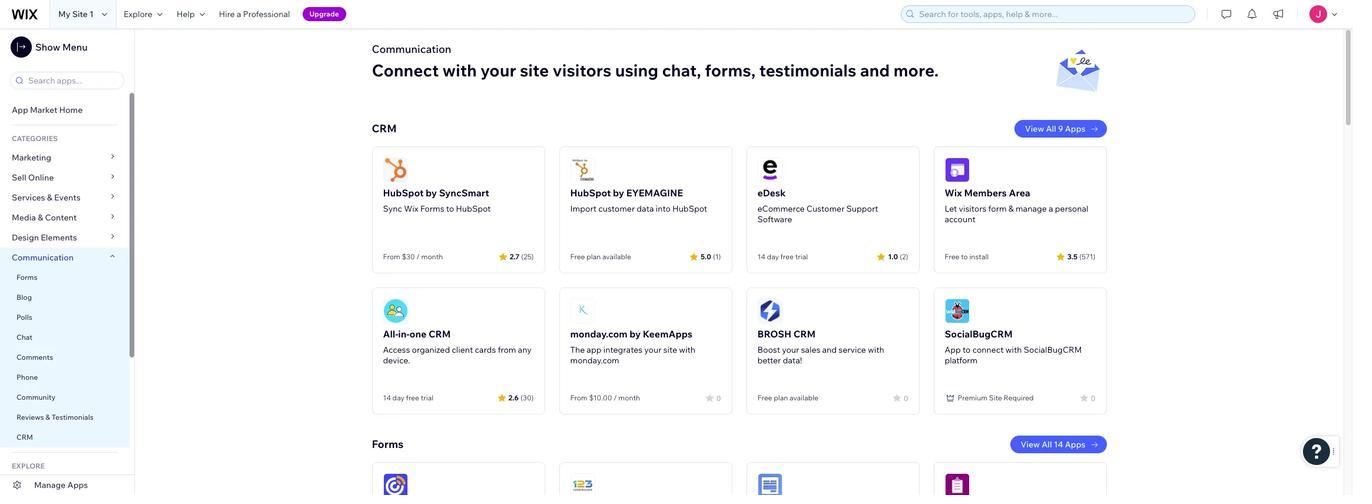 Task type: locate. For each thing, give the bounding box(es) containing it.
comments link
[[0, 348, 130, 368]]

0 vertical spatial wix
[[945, 187, 962, 199]]

upgrade button
[[302, 7, 346, 21]]

forms down syncsmart
[[420, 204, 444, 214]]

view left 9
[[1025, 124, 1045, 134]]

monday.com up $10.00
[[570, 356, 620, 366]]

view all 14 apps link
[[1010, 436, 1107, 454]]

0 horizontal spatial and
[[823, 345, 837, 356]]

1 vertical spatial day
[[393, 394, 405, 403]]

access
[[383, 345, 410, 356]]

testimonials
[[760, 60, 857, 81]]

to left connect
[[963, 345, 971, 356]]

0 vertical spatial socialbugcrm
[[945, 329, 1013, 340]]

communication for communication connect with your site visitors using chat, forms, testimonials and more.
[[372, 42, 452, 56]]

3.5 (571)
[[1068, 252, 1096, 261]]

by inside hubspot by syncsmart sync wix forms to hubspot
[[426, 187, 437, 199]]

1 horizontal spatial day
[[767, 253, 779, 262]]

view for forms
[[1021, 440, 1040, 451]]

0 vertical spatial and
[[860, 60, 890, 81]]

plan down import at the left top of page
[[587, 253, 601, 262]]

/ right $30
[[417, 253, 420, 262]]

connect
[[973, 345, 1004, 356]]

2 vertical spatial forms
[[372, 438, 404, 452]]

free down better
[[758, 394, 773, 403]]

0 vertical spatial free plan available
[[570, 253, 631, 262]]

1 horizontal spatial socialbugcrm
[[1024, 345, 1082, 356]]

visitors down members
[[959, 204, 987, 214]]

to down syncsmart
[[446, 204, 454, 214]]

and right sales
[[823, 345, 837, 356]]

media & content
[[12, 213, 77, 223]]

0 for brosh crm
[[904, 394, 909, 403]]

hubspot down syncsmart
[[456, 204, 491, 214]]

wix right sync
[[404, 204, 418, 214]]

monday.com up app at the left bottom of the page
[[570, 329, 628, 340]]

1 vertical spatial monday.com
[[570, 356, 620, 366]]

free for in-
[[406, 394, 419, 403]]

1 vertical spatial forms
[[16, 273, 37, 282]]

1 vertical spatial plan
[[774, 394, 788, 403]]

1 vertical spatial 14 day free trial
[[383, 394, 434, 403]]

1 0 from the left
[[717, 394, 721, 403]]

0 horizontal spatial your
[[481, 60, 516, 81]]

site right the premium
[[989, 394, 1002, 403]]

1 vertical spatial view
[[1021, 440, 1040, 451]]

0 vertical spatial from
[[383, 253, 400, 262]]

3 0 from the left
[[1091, 394, 1096, 403]]

$30
[[402, 253, 415, 262]]

visitors inside communication connect with your site visitors using chat, forms, testimonials and more.
[[553, 60, 612, 81]]

& for content
[[38, 213, 43, 223]]

0 horizontal spatial 0
[[717, 394, 721, 403]]

account
[[945, 214, 976, 225]]

all for crm
[[1046, 124, 1057, 134]]

professional
[[243, 9, 290, 19]]

free plan available down data!
[[758, 394, 819, 403]]

0 vertical spatial site
[[72, 9, 88, 19]]

a inside 'link'
[[237, 9, 241, 19]]

monday.com by keemapps logo image
[[570, 299, 595, 324]]

month
[[421, 253, 443, 262], [619, 394, 640, 403]]

and
[[860, 60, 890, 81], [823, 345, 837, 356]]

0 vertical spatial communication
[[372, 42, 452, 56]]

trial for one
[[421, 394, 434, 403]]

crm inside sidebar element
[[16, 434, 33, 442]]

0 horizontal spatial free plan available
[[570, 253, 631, 262]]

1 vertical spatial site
[[989, 394, 1002, 403]]

0 horizontal spatial free
[[406, 394, 419, 403]]

0 horizontal spatial site
[[72, 9, 88, 19]]

& right reviews
[[45, 413, 50, 422]]

0 horizontal spatial 14
[[383, 394, 391, 403]]

forms up 'constant contact by digioh logo'
[[372, 438, 404, 452]]

14 day free trial for ecommerce
[[758, 253, 808, 262]]

0 vertical spatial forms
[[420, 204, 444, 214]]

show menu button
[[11, 37, 88, 58]]

0 vertical spatial trial
[[796, 253, 808, 262]]

by for syncsmart
[[426, 187, 437, 199]]

& left events
[[47, 193, 52, 203]]

personal
[[1055, 204, 1089, 214]]

premium
[[958, 394, 988, 403]]

your inside communication connect with your site visitors using chat, forms, testimonials and more.
[[481, 60, 516, 81]]

socialbugcrm up connect
[[945, 329, 1013, 340]]

forms,
[[705, 60, 756, 81]]

1 vertical spatial app
[[945, 345, 961, 356]]

available down customer
[[603, 253, 631, 262]]

1 vertical spatial trial
[[421, 394, 434, 403]]

1 vertical spatial wix
[[404, 204, 418, 214]]

communication up connect
[[372, 42, 452, 56]]

day down software
[[767, 253, 779, 262]]

free plan available
[[570, 253, 631, 262], [758, 394, 819, 403]]

0 horizontal spatial free
[[570, 253, 585, 262]]

1 horizontal spatial free
[[781, 253, 794, 262]]

to left install
[[961, 253, 968, 262]]

0 horizontal spatial month
[[421, 253, 443, 262]]

crm down reviews
[[16, 434, 33, 442]]

view all 9 apps
[[1025, 124, 1086, 134]]

wix up let
[[945, 187, 962, 199]]

by left syncsmart
[[426, 187, 437, 199]]

1 vertical spatial month
[[619, 394, 640, 403]]

0 horizontal spatial wix
[[404, 204, 418, 214]]

and inside communication connect with your site visitors using chat, forms, testimonials and more.
[[860, 60, 890, 81]]

0 horizontal spatial from
[[383, 253, 400, 262]]

ecommerce
[[758, 204, 805, 214]]

1 vertical spatial to
[[961, 253, 968, 262]]

month right $30
[[421, 253, 443, 262]]

month right $10.00
[[619, 394, 640, 403]]

visitors left using
[[553, 60, 612, 81]]

1 horizontal spatial /
[[614, 394, 617, 403]]

0 vertical spatial 14
[[758, 253, 766, 262]]

by up integrates
[[630, 329, 641, 340]]

comments
[[16, 353, 53, 362]]

communication inside communication connect with your site visitors using chat, forms, testimonials and more.
[[372, 42, 452, 56]]

help
[[177, 9, 195, 19]]

1 vertical spatial from
[[570, 394, 588, 403]]

1 horizontal spatial forms
[[372, 438, 404, 452]]

0 horizontal spatial 14 day free trial
[[383, 394, 434, 403]]

crm inside all-in-one crm access organized client cards from any device.
[[429, 329, 451, 340]]

hire a professional
[[219, 9, 290, 19]]

& inside "link"
[[38, 213, 43, 223]]

app market home
[[12, 105, 83, 115]]

1 horizontal spatial trial
[[796, 253, 808, 262]]

monday.com
[[570, 329, 628, 340], [570, 356, 620, 366]]

required
[[1004, 394, 1034, 403]]

free down device.
[[406, 394, 419, 403]]

0 vertical spatial available
[[603, 253, 631, 262]]

hire
[[219, 9, 235, 19]]

support
[[847, 204, 879, 214]]

cards
[[475, 345, 496, 356]]

app market home link
[[0, 100, 130, 120]]

crm up sales
[[794, 329, 816, 340]]

0 horizontal spatial trial
[[421, 394, 434, 403]]

1 horizontal spatial communication
[[372, 42, 452, 56]]

1 horizontal spatial a
[[1049, 204, 1054, 214]]

edesk
[[758, 187, 786, 199]]

crm inside the brosh crm boost your sales and service with better data!
[[794, 329, 816, 340]]

free
[[781, 253, 794, 262], [406, 394, 419, 403]]

available down data!
[[790, 394, 819, 403]]

0 horizontal spatial by
[[426, 187, 437, 199]]

0 horizontal spatial plan
[[587, 253, 601, 262]]

1 horizontal spatial site
[[989, 394, 1002, 403]]

a right manage
[[1049, 204, 1054, 214]]

1 horizontal spatial 14 day free trial
[[758, 253, 808, 262]]

by inside hubspot by eyemagine import customer data into hubspot
[[613, 187, 624, 199]]

trial down the ecommerce on the top of the page
[[796, 253, 808, 262]]

services
[[12, 193, 45, 203]]

(571)
[[1080, 252, 1096, 261]]

view down required
[[1021, 440, 1040, 451]]

123 form builder & payments logo image
[[570, 474, 595, 496]]

0 vertical spatial month
[[421, 253, 443, 262]]

2 vertical spatial apps
[[67, 481, 88, 491]]

0 vertical spatial all
[[1046, 124, 1057, 134]]

2.7 (25)
[[510, 252, 534, 261]]

2 horizontal spatial forms
[[420, 204, 444, 214]]

1 vertical spatial socialbugcrm
[[1024, 345, 1082, 356]]

hubspot right into
[[673, 204, 707, 214]]

site
[[520, 60, 549, 81], [664, 345, 677, 356]]

0 vertical spatial visitors
[[553, 60, 612, 81]]

free for hubspot by eyemagine
[[570, 253, 585, 262]]

2.7
[[510, 252, 520, 261]]

app left "market"
[[12, 105, 28, 115]]

2 horizontal spatial by
[[630, 329, 641, 340]]

install
[[970, 253, 989, 262]]

1 horizontal spatial month
[[619, 394, 640, 403]]

help button
[[170, 0, 212, 28]]

1 horizontal spatial visitors
[[959, 204, 987, 214]]

2 horizontal spatial 0
[[1091, 394, 1096, 403]]

plan down data!
[[774, 394, 788, 403]]

0 vertical spatial apps
[[1065, 124, 1086, 134]]

1 horizontal spatial 14
[[758, 253, 766, 262]]

crm up organized
[[429, 329, 451, 340]]

0 vertical spatial app
[[12, 105, 28, 115]]

with inside monday.com by keemapps the app integrates your site with monday.com
[[679, 345, 696, 356]]

members
[[964, 187, 1007, 199]]

1 horizontal spatial plan
[[774, 394, 788, 403]]

a
[[237, 9, 241, 19], [1049, 204, 1054, 214]]

14 for in-
[[383, 394, 391, 403]]

app left connect
[[945, 345, 961, 356]]

/ for $30
[[417, 253, 420, 262]]

to inside hubspot by syncsmart sync wix forms to hubspot
[[446, 204, 454, 214]]

& right form
[[1009, 204, 1014, 214]]

2 horizontal spatial free
[[945, 253, 960, 262]]

by up customer
[[613, 187, 624, 199]]

0 for monday.com by keemapps
[[717, 394, 721, 403]]

a right hire
[[237, 9, 241, 19]]

0 vertical spatial to
[[446, 204, 454, 214]]

2 vertical spatial 14
[[1054, 440, 1064, 451]]

site left 1
[[72, 9, 88, 19]]

& inside wix members area let visitors form & manage a personal account
[[1009, 204, 1014, 214]]

community link
[[0, 388, 130, 408]]

your inside the brosh crm boost your sales and service with better data!
[[782, 345, 799, 356]]

from left $30
[[383, 253, 400, 262]]

edesk ecommerce customer support software
[[758, 187, 879, 225]]

app inside socialbugcrm app to connect with socialbugcrm platform
[[945, 345, 961, 356]]

from
[[383, 253, 400, 262], [570, 394, 588, 403]]

media & content link
[[0, 208, 130, 228]]

day
[[767, 253, 779, 262], [393, 394, 405, 403]]

your
[[481, 60, 516, 81], [645, 345, 662, 356], [782, 345, 799, 356]]

day down device.
[[393, 394, 405, 403]]

2 0 from the left
[[904, 394, 909, 403]]

keemapps
[[643, 329, 693, 340]]

& right media
[[38, 213, 43, 223]]

design elements link
[[0, 228, 130, 248]]

0 horizontal spatial app
[[12, 105, 28, 115]]

14 day free trial for in-
[[383, 394, 434, 403]]

/ right $10.00
[[614, 394, 617, 403]]

free left install
[[945, 253, 960, 262]]

app
[[12, 105, 28, 115], [945, 345, 961, 356]]

forms up blog
[[16, 273, 37, 282]]

free down software
[[781, 253, 794, 262]]

free down import at the left top of page
[[570, 253, 585, 262]]

all
[[1046, 124, 1057, 134], [1042, 440, 1052, 451]]

2 monday.com from the top
[[570, 356, 620, 366]]

1 vertical spatial communication
[[12, 253, 76, 263]]

blog link
[[0, 288, 130, 308]]

1 horizontal spatial free plan available
[[758, 394, 819, 403]]

0 vertical spatial view
[[1025, 124, 1045, 134]]

1 vertical spatial a
[[1049, 204, 1054, 214]]

upgrade
[[310, 9, 339, 18]]

communication down design elements
[[12, 253, 76, 263]]

with inside communication connect with your site visitors using chat, forms, testimonials and more.
[[443, 60, 477, 81]]

1 vertical spatial apps
[[1065, 440, 1086, 451]]

& for events
[[47, 193, 52, 203]]

chat,
[[662, 60, 701, 81]]

customer
[[599, 204, 635, 214]]

0 vertical spatial day
[[767, 253, 779, 262]]

2 vertical spatial to
[[963, 345, 971, 356]]

data!
[[783, 356, 802, 366]]

free to install
[[945, 253, 989, 262]]

to
[[446, 204, 454, 214], [961, 253, 968, 262], [963, 345, 971, 356]]

forms
[[420, 204, 444, 214], [16, 273, 37, 282], [372, 438, 404, 452]]

marketing
[[12, 153, 51, 163]]

1 vertical spatial 14
[[383, 394, 391, 403]]

14 day free trial down software
[[758, 253, 808, 262]]

5.0
[[701, 252, 712, 261]]

from left $10.00
[[570, 394, 588, 403]]

customer
[[807, 204, 845, 214]]

socialbugcrm logo image
[[945, 299, 970, 324]]

1 horizontal spatial app
[[945, 345, 961, 356]]

communication inside sidebar element
[[12, 253, 76, 263]]

(25)
[[521, 252, 534, 261]]

manage
[[1016, 204, 1047, 214]]

free plan available down customer
[[570, 253, 631, 262]]

to inside socialbugcrm app to connect with socialbugcrm platform
[[963, 345, 971, 356]]

apps for crm
[[1065, 124, 1086, 134]]

explore
[[124, 9, 152, 19]]

1 vertical spatial available
[[790, 394, 819, 403]]

0 horizontal spatial day
[[393, 394, 405, 403]]

hubspot
[[383, 187, 424, 199], [570, 187, 611, 199], [456, 204, 491, 214], [673, 204, 707, 214]]

hubspot by syncsmart sync wix forms to hubspot
[[383, 187, 491, 214]]

2 horizontal spatial your
[[782, 345, 799, 356]]

my
[[58, 9, 70, 19]]

and left the more.
[[860, 60, 890, 81]]

0 horizontal spatial site
[[520, 60, 549, 81]]

1 horizontal spatial site
[[664, 345, 677, 356]]

2.6 (30)
[[509, 394, 534, 403]]

free
[[570, 253, 585, 262], [945, 253, 960, 262], [758, 394, 773, 403]]

1 vertical spatial free plan available
[[758, 394, 819, 403]]

0 vertical spatial free
[[781, 253, 794, 262]]

trial down organized
[[421, 394, 434, 403]]

0 for socialbugcrm
[[1091, 394, 1096, 403]]

with inside socialbugcrm app to connect with socialbugcrm platform
[[1006, 345, 1022, 356]]

0 vertical spatial /
[[417, 253, 420, 262]]

1 vertical spatial /
[[614, 394, 617, 403]]

14 day free trial down device.
[[383, 394, 434, 403]]

1 vertical spatial all
[[1042, 440, 1052, 451]]

/
[[417, 253, 420, 262], [614, 394, 617, 403]]

data
[[637, 204, 654, 214]]

2 horizontal spatial 14
[[1054, 440, 1064, 451]]

hubspot up import at the left top of page
[[570, 187, 611, 199]]

with inside the brosh crm boost your sales and service with better data!
[[868, 345, 885, 356]]

0 horizontal spatial /
[[417, 253, 420, 262]]

1 horizontal spatial by
[[613, 187, 624, 199]]

socialbugcrm up required
[[1024, 345, 1082, 356]]

1 vertical spatial free
[[406, 394, 419, 403]]

& for testimonials
[[45, 413, 50, 422]]

by inside monday.com by keemapps the app integrates your site with monday.com
[[630, 329, 641, 340]]

site for premium
[[989, 394, 1002, 403]]

0 horizontal spatial communication
[[12, 253, 76, 263]]

free for wix members area
[[945, 253, 960, 262]]

and inside the brosh crm boost your sales and service with better data!
[[823, 345, 837, 356]]

0 vertical spatial plan
[[587, 253, 601, 262]]

chat link
[[0, 328, 130, 348]]

from for from $30 / month
[[383, 253, 400, 262]]

wix members area let visitors form & manage a personal account
[[945, 187, 1089, 225]]

1 horizontal spatial wix
[[945, 187, 962, 199]]

1 horizontal spatial your
[[645, 345, 662, 356]]

elements
[[41, 233, 77, 243]]

0 horizontal spatial visitors
[[553, 60, 612, 81]]

14
[[758, 253, 766, 262], [383, 394, 391, 403], [1054, 440, 1064, 451]]



Task type: describe. For each thing, give the bounding box(es) containing it.
communication for communication
[[12, 253, 76, 263]]

your for with
[[481, 60, 516, 81]]

chat
[[16, 333, 32, 342]]

communication link
[[0, 248, 130, 268]]

month for from $10.00 / month
[[619, 394, 640, 403]]

a inside wix members area let visitors form & manage a personal account
[[1049, 204, 1054, 214]]

area
[[1009, 187, 1031, 199]]

3.5
[[1068, 252, 1078, 261]]

sell online
[[12, 173, 54, 183]]

edesk logo image
[[758, 158, 783, 183]]

sync
[[383, 204, 402, 214]]

market
[[30, 105, 57, 115]]

by for eyemagine
[[613, 187, 624, 199]]

site inside monday.com by keemapps the app integrates your site with monday.com
[[664, 345, 677, 356]]

(2)
[[900, 252, 909, 261]]

testimonials
[[52, 413, 94, 422]]

1
[[90, 9, 94, 19]]

all-in-one crm access organized client cards from any device.
[[383, 329, 532, 366]]

services & events link
[[0, 188, 130, 208]]

1 horizontal spatial available
[[790, 394, 819, 403]]

online
[[28, 173, 54, 183]]

0 horizontal spatial socialbugcrm
[[945, 329, 1013, 340]]

import
[[570, 204, 597, 214]]

explore
[[12, 462, 45, 471]]

1.0
[[888, 252, 898, 261]]

14 for ecommerce
[[758, 253, 766, 262]]

premium site required
[[958, 394, 1034, 403]]

all for forms
[[1042, 440, 1052, 451]]

sell
[[12, 173, 26, 183]]

from for from $10.00 / month
[[570, 394, 588, 403]]

monday.com by keemapps the app integrates your site with monday.com
[[570, 329, 696, 366]]

hubspot by eyemagine logo image
[[570, 158, 595, 183]]

1 monday.com from the top
[[570, 329, 628, 340]]

better
[[758, 356, 781, 366]]

platform
[[945, 356, 978, 366]]

phone link
[[0, 368, 130, 388]]

polls link
[[0, 308, 130, 328]]

manage apps link
[[0, 476, 134, 496]]

visitors inside wix members area let visitors form & manage a personal account
[[959, 204, 987, 214]]

services & events
[[12, 193, 81, 203]]

app
[[587, 345, 602, 356]]

hubspot up sync
[[383, 187, 424, 199]]

let
[[945, 204, 957, 214]]

from $10.00 / month
[[570, 394, 640, 403]]

constant contact by digioh logo image
[[383, 474, 408, 496]]

using
[[615, 60, 659, 81]]

sell online link
[[0, 168, 130, 188]]

from
[[498, 345, 516, 356]]

design
[[12, 233, 39, 243]]

month for from $30 / month
[[421, 253, 443, 262]]

your inside monday.com by keemapps the app integrates your site with monday.com
[[645, 345, 662, 356]]

forms inside forms link
[[16, 273, 37, 282]]

your for boost
[[782, 345, 799, 356]]

any
[[518, 345, 532, 356]]

community
[[16, 393, 55, 402]]

polls
[[16, 313, 32, 322]]

wix inside hubspot by syncsmart sync wix forms to hubspot
[[404, 204, 418, 214]]

content
[[45, 213, 77, 223]]

1.0 (2)
[[888, 252, 909, 261]]

view for crm
[[1025, 124, 1045, 134]]

app inside sidebar element
[[12, 105, 28, 115]]

all-
[[383, 329, 398, 340]]

by for keemapps
[[630, 329, 641, 340]]

view all 9 apps link
[[1015, 120, 1107, 138]]

apps for forms
[[1065, 440, 1086, 451]]

events
[[54, 193, 81, 203]]

organized
[[412, 345, 450, 356]]

wix members area logo image
[[945, 158, 970, 183]]

site inside communication connect with your site visitors using chat, forms, testimonials and more.
[[520, 60, 549, 81]]

syncsmart
[[439, 187, 489, 199]]

hire a professional link
[[212, 0, 297, 28]]

crm link
[[0, 428, 130, 448]]

reviews & testimonials
[[16, 413, 94, 422]]

eyemagine
[[627, 187, 683, 199]]

media
[[12, 213, 36, 223]]

5.0 (1)
[[701, 252, 721, 261]]

trial for customer
[[796, 253, 808, 262]]

free for ecommerce
[[781, 253, 794, 262]]

forms inside hubspot by syncsmart sync wix forms to hubspot
[[420, 204, 444, 214]]

(30)
[[521, 394, 534, 403]]

Search for tools, apps, help & more... field
[[916, 6, 1192, 22]]

day for in-
[[393, 394, 405, 403]]

apps inside sidebar element
[[67, 481, 88, 491]]

brosh crm logo image
[[758, 299, 783, 324]]

/ for $10.00
[[614, 394, 617, 403]]

socialbugcrm app to connect with socialbugcrm platform
[[945, 329, 1082, 366]]

brosh crm boost your sales and service with better data!
[[758, 329, 885, 366]]

menu
[[62, 41, 88, 53]]

form builder & payments  logo image
[[758, 474, 783, 496]]

crm up hubspot by syncsmart logo
[[372, 122, 397, 135]]

form
[[989, 204, 1007, 214]]

manage
[[34, 481, 66, 491]]

day for ecommerce
[[767, 253, 779, 262]]

sidebar element
[[0, 28, 135, 496]]

reviews & testimonials link
[[0, 408, 130, 428]]

view all 14 apps
[[1021, 440, 1086, 451]]

more.
[[894, 60, 939, 81]]

0 horizontal spatial available
[[603, 253, 631, 262]]

9
[[1058, 124, 1064, 134]]

hubspot by syncsmart logo image
[[383, 158, 408, 183]]

brosh
[[758, 329, 792, 340]]

wix inside wix members area let visitors form & manage a personal account
[[945, 187, 962, 199]]

all-in-one crm logo image
[[383, 299, 408, 324]]

software
[[758, 214, 792, 225]]

phone
[[16, 373, 38, 382]]

Search apps... field
[[25, 72, 120, 89]]

my site 1
[[58, 9, 94, 19]]

one
[[410, 329, 427, 340]]

service
[[839, 345, 866, 356]]

in-
[[398, 329, 410, 340]]

site for my
[[72, 9, 88, 19]]

hubspot by eyemagine import customer data into hubspot
[[570, 187, 707, 214]]

1 horizontal spatial free
[[758, 394, 773, 403]]

design elements
[[12, 233, 77, 243]]

2.6
[[509, 394, 519, 403]]

reviews
[[16, 413, 44, 422]]

14 inside "link"
[[1054, 440, 1064, 451]]

wix forms & payments logo image
[[945, 474, 970, 496]]

client
[[452, 345, 473, 356]]

manage apps
[[34, 481, 88, 491]]



Task type: vqa. For each thing, say whether or not it's contained in the screenshot.


